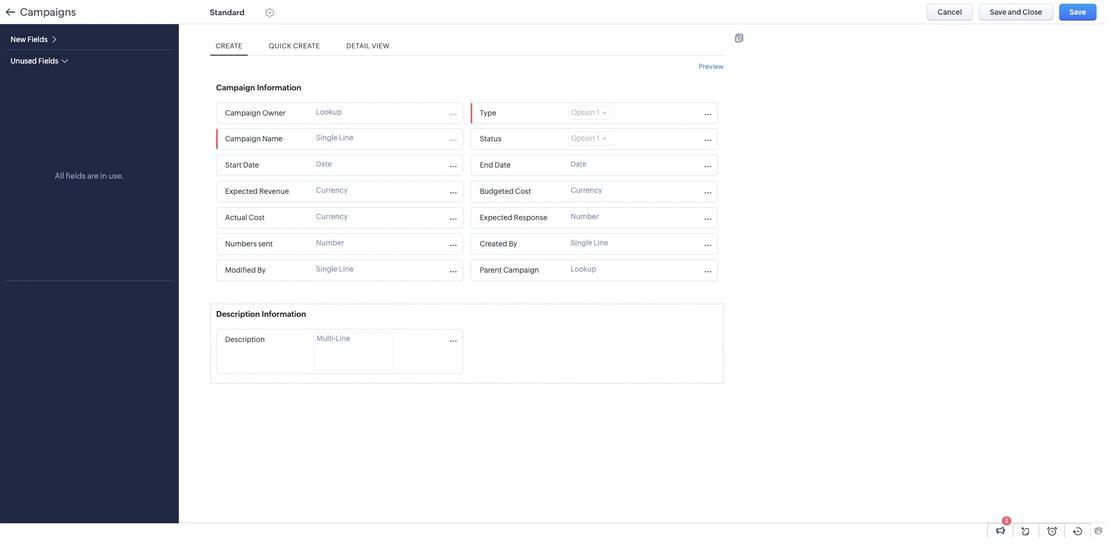 Task type: locate. For each thing, give the bounding box(es) containing it.
1 horizontal spatial create
[[293, 42, 320, 50]]

new
[[11, 35, 26, 44]]

view
[[372, 42, 390, 50]]

detail
[[347, 42, 370, 50]]

create
[[216, 42, 243, 50], [293, 42, 320, 50]]

0 horizontal spatial create
[[216, 42, 243, 50]]

create link
[[211, 37, 248, 55]]

fields
[[66, 171, 86, 180]]

None text field
[[222, 106, 308, 121], [477, 106, 563, 121], [477, 185, 563, 199], [222, 211, 308, 225], [477, 237, 563, 252], [222, 106, 308, 121], [477, 106, 563, 121], [477, 185, 563, 199], [222, 211, 308, 225], [477, 237, 563, 252]]

create down standard
[[216, 42, 243, 50]]

quick
[[269, 42, 292, 50]]

new fields
[[11, 35, 48, 44]]

create right quick
[[293, 42, 320, 50]]

None text field
[[214, 81, 319, 95], [222, 132, 308, 146], [477, 132, 563, 146], [222, 158, 308, 173], [477, 158, 563, 173], [222, 185, 308, 199], [477, 211, 563, 225], [222, 237, 308, 252], [222, 264, 308, 278], [477, 264, 563, 278], [214, 307, 319, 322], [222, 333, 308, 347], [214, 81, 319, 95], [222, 132, 308, 146], [477, 132, 563, 146], [222, 158, 308, 173], [477, 158, 563, 173], [222, 185, 308, 199], [477, 211, 563, 225], [222, 237, 308, 252], [222, 264, 308, 278], [477, 264, 563, 278], [214, 307, 319, 322], [222, 333, 308, 347]]

quick create
[[269, 42, 320, 50]]

2
[[1006, 518, 1009, 525]]

None button
[[927, 4, 974, 21], [980, 4, 1054, 21], [1060, 4, 1097, 21], [927, 4, 974, 21], [980, 4, 1054, 21], [1060, 4, 1097, 21]]

all fields are in use.
[[55, 171, 124, 180]]

1 create from the left
[[216, 42, 243, 50]]



Task type: describe. For each thing, give the bounding box(es) containing it.
standard
[[210, 8, 245, 17]]

are
[[87, 171, 99, 180]]

campaigns
[[20, 6, 76, 18]]

detail view link
[[341, 37, 395, 55]]

2 create from the left
[[293, 42, 320, 50]]

detail view
[[347, 42, 390, 50]]

fields
[[28, 35, 48, 44]]

new fields link
[[11, 35, 58, 44]]

in
[[100, 171, 107, 180]]

preview
[[699, 63, 724, 71]]

all
[[55, 171, 64, 180]]

use.
[[109, 171, 124, 180]]

quick create link
[[264, 37, 325, 55]]



Task type: vqa. For each thing, say whether or not it's contained in the screenshot.
New Fields link
yes



